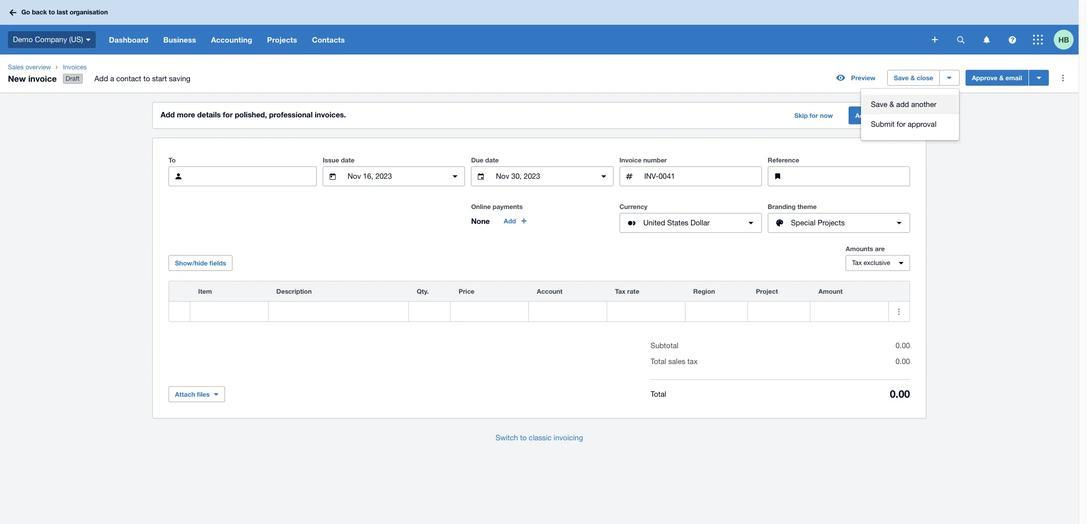 Task type: locate. For each thing, give the bounding box(es) containing it.
branding theme
[[768, 203, 817, 211]]

to left start
[[143, 74, 150, 83]]

are
[[875, 245, 885, 253]]

save left "close"
[[894, 74, 909, 82]]

to right switch
[[520, 434, 527, 442]]

& left add
[[890, 100, 894, 109]]

invoicing
[[554, 434, 583, 442]]

1 horizontal spatial tax
[[852, 259, 862, 267]]

more invoice options image
[[1053, 68, 1073, 88]]

banner containing hb
[[0, 0, 1079, 55]]

total down subtotal
[[651, 358, 666, 366]]

svg image up "close"
[[932, 37, 938, 43]]

project
[[756, 288, 778, 296]]

states
[[667, 219, 689, 227]]

tax
[[852, 259, 862, 267], [615, 288, 626, 296]]

special projects
[[791, 219, 845, 227]]

Issue date text field
[[347, 167, 442, 186]]

invoices.
[[315, 110, 346, 119]]

1 vertical spatial 0.00
[[896, 358, 910, 366]]

theme
[[798, 203, 817, 211]]

navigation inside banner
[[102, 25, 925, 55]]

None field
[[190, 302, 268, 322]]

add for add a contact to start saving
[[94, 74, 108, 83]]

projects right special
[[818, 219, 845, 227]]

1 horizontal spatial &
[[911, 74, 915, 82]]

1 horizontal spatial save
[[894, 74, 909, 82]]

0 horizontal spatial svg image
[[957, 36, 965, 43]]

save & add another button
[[861, 95, 959, 115]]

invoice
[[620, 156, 642, 164]]

hb button
[[1054, 25, 1079, 55]]

1 horizontal spatial projects
[[818, 219, 845, 227]]

list box
[[861, 89, 959, 140]]

date right "issue"
[[341, 156, 355, 164]]

number
[[643, 156, 667, 164]]

svg image
[[9, 9, 16, 16], [1033, 35, 1043, 45], [932, 37, 938, 43], [86, 39, 91, 41]]

svg image
[[957, 36, 965, 43], [983, 36, 990, 43], [1009, 36, 1016, 43]]

professional
[[269, 110, 313, 119]]

details up submit
[[870, 112, 890, 120]]

add right now
[[856, 112, 868, 120]]

due
[[471, 156, 484, 164]]

contact element
[[169, 167, 317, 186]]

go
[[21, 8, 30, 16]]

2 horizontal spatial svg image
[[1009, 36, 1016, 43]]

total sales tax
[[651, 358, 698, 366]]

& for close
[[911, 74, 915, 82]]

add left more
[[161, 110, 175, 119]]

united states dollar
[[643, 219, 710, 227]]

classic
[[529, 434, 552, 442]]

svg image right (us)
[[86, 39, 91, 41]]

tax down amounts
[[852, 259, 862, 267]]

region
[[693, 288, 715, 296]]

1 horizontal spatial for
[[810, 112, 818, 120]]

0 horizontal spatial date
[[341, 156, 355, 164]]

& left "email"
[[1000, 74, 1004, 82]]

& left "close"
[[911, 74, 915, 82]]

2 svg image from the left
[[983, 36, 990, 43]]

price
[[459, 288, 475, 296]]

0 vertical spatial 0.00
[[896, 342, 910, 350]]

1 horizontal spatial svg image
[[983, 36, 990, 43]]

1 vertical spatial total
[[651, 390, 666, 398]]

& for add
[[890, 100, 894, 109]]

to left last
[[49, 8, 55, 16]]

for for submit for approval
[[897, 120, 906, 128]]

skip
[[795, 112, 808, 120]]

add inside "button"
[[504, 217, 516, 225]]

svg image left the go
[[9, 9, 16, 16]]

navigation
[[102, 25, 925, 55]]

for right submit
[[897, 120, 906, 128]]

1 horizontal spatial details
[[870, 112, 890, 120]]

0 vertical spatial projects
[[267, 35, 297, 44]]

accounting button
[[204, 25, 260, 55]]

add inside button
[[856, 112, 868, 120]]

add
[[897, 100, 909, 109]]

more line item options element
[[889, 282, 910, 302]]

tax inside invoice line item list element
[[615, 288, 626, 296]]

submit for approval button
[[861, 115, 959, 134]]

date for issue date
[[341, 156, 355, 164]]

united states dollar button
[[620, 213, 762, 233]]

for inside group
[[897, 120, 906, 128]]

projects left contacts
[[267, 35, 297, 44]]

switch to classic invoicing button
[[488, 428, 591, 448]]

issue
[[323, 156, 339, 164]]

add left a
[[94, 74, 108, 83]]

2 vertical spatial to
[[520, 434, 527, 442]]

0 horizontal spatial &
[[890, 100, 894, 109]]

item
[[198, 288, 212, 296]]

add more details for polished, professional invoices.
[[161, 110, 346, 119]]

contacts button
[[305, 25, 352, 55]]

for left now
[[810, 112, 818, 120]]

for
[[223, 110, 233, 119], [810, 112, 818, 120], [897, 120, 906, 128]]

0 horizontal spatial tax
[[615, 288, 626, 296]]

2 horizontal spatial to
[[520, 434, 527, 442]]

sales
[[669, 358, 686, 366]]

1 total from the top
[[651, 358, 666, 366]]

more date options image
[[445, 167, 465, 186]]

reference
[[768, 156, 799, 164]]

tax inside popup button
[[852, 259, 862, 267]]

0 horizontal spatial projects
[[267, 35, 297, 44]]

1 svg image from the left
[[957, 36, 965, 43]]

add button
[[498, 213, 534, 229]]

more
[[177, 110, 195, 119]]

details right more
[[197, 110, 221, 119]]

total down total sales tax
[[651, 390, 666, 398]]

add down payments
[[504, 217, 516, 225]]

1 date from the left
[[341, 156, 355, 164]]

contacts
[[312, 35, 345, 44]]

projects inside special projects popup button
[[818, 219, 845, 227]]

0 horizontal spatial to
[[49, 8, 55, 16]]

approval
[[908, 120, 937, 128]]

1 vertical spatial tax
[[615, 288, 626, 296]]

total for total sales tax
[[651, 358, 666, 366]]

svg image inside demo company (us) popup button
[[86, 39, 91, 41]]

banner
[[0, 0, 1079, 55]]

special
[[791, 219, 816, 227]]

currency
[[620, 203, 648, 211]]

total
[[651, 358, 666, 366], [651, 390, 666, 398]]

2 total from the top
[[651, 390, 666, 398]]

accounting
[[211, 35, 252, 44]]

company
[[35, 35, 67, 44]]

last
[[57, 8, 68, 16]]

add for add more details for polished, professional invoices.
[[161, 110, 175, 119]]

date
[[341, 156, 355, 164], [485, 156, 499, 164]]

0 vertical spatial to
[[49, 8, 55, 16]]

0 vertical spatial total
[[651, 358, 666, 366]]

navigation containing dashboard
[[102, 25, 925, 55]]

0 vertical spatial save
[[894, 74, 909, 82]]

tax left rate
[[615, 288, 626, 296]]

date for due date
[[485, 156, 499, 164]]

group
[[861, 89, 959, 140]]

0 horizontal spatial save
[[871, 100, 888, 109]]

branding
[[768, 203, 796, 211]]

attach
[[175, 391, 195, 399]]

online payments
[[471, 203, 523, 211]]

show/hide
[[175, 259, 208, 267]]

Price field
[[451, 303, 529, 321]]

0 vertical spatial tax
[[852, 259, 862, 267]]

save & close button
[[888, 70, 940, 86]]

save inside group
[[871, 100, 888, 109]]

2 horizontal spatial for
[[897, 120, 906, 128]]

2 date from the left
[[485, 156, 499, 164]]

show/hide fields button
[[169, 255, 233, 271]]

for for skip for now
[[810, 112, 818, 120]]

Invoice number text field
[[643, 167, 762, 186]]

go back to last organisation
[[21, 8, 108, 16]]

2 horizontal spatial &
[[1000, 74, 1004, 82]]

preview button
[[831, 70, 882, 86]]

projects
[[267, 35, 297, 44], [818, 219, 845, 227]]

another
[[911, 100, 937, 109]]

add details button
[[849, 107, 896, 125]]

1 vertical spatial to
[[143, 74, 150, 83]]

details
[[197, 110, 221, 119], [870, 112, 890, 120]]

add
[[94, 74, 108, 83], [161, 110, 175, 119], [856, 112, 868, 120], [504, 217, 516, 225]]

1 horizontal spatial date
[[485, 156, 499, 164]]

save up the "add details"
[[871, 100, 888, 109]]

1 vertical spatial save
[[871, 100, 888, 109]]

total for total
[[651, 390, 666, 398]]

save for save & add another
[[871, 100, 888, 109]]

date right due
[[485, 156, 499, 164]]

1 vertical spatial projects
[[818, 219, 845, 227]]

for left polished,
[[223, 110, 233, 119]]

list box containing save & add another
[[861, 89, 959, 140]]

& for email
[[1000, 74, 1004, 82]]

&
[[911, 74, 915, 82], [1000, 74, 1004, 82], [890, 100, 894, 109]]



Task type: describe. For each thing, give the bounding box(es) containing it.
group containing save & add another
[[861, 89, 959, 140]]

save & close
[[894, 74, 933, 82]]

due date
[[471, 156, 499, 164]]

Amount field
[[811, 303, 889, 321]]

tax
[[688, 358, 698, 366]]

attach files button
[[169, 387, 225, 403]]

invoice
[[28, 73, 57, 84]]

projects button
[[260, 25, 305, 55]]

Reference text field
[[792, 167, 910, 186]]

exclusive
[[864, 259, 891, 267]]

approve
[[972, 74, 998, 82]]

organisation
[[70, 8, 108, 16]]

overview
[[25, 63, 51, 71]]

none
[[471, 217, 490, 226]]

tax exclusive
[[852, 259, 891, 267]]

dashboard link
[[102, 25, 156, 55]]

new
[[8, 73, 26, 84]]

rate
[[627, 288, 640, 296]]

invoice line item list element
[[169, 281, 910, 322]]

add for add details
[[856, 112, 868, 120]]

details inside button
[[870, 112, 890, 120]]

dollar
[[691, 219, 710, 227]]

submit
[[871, 120, 895, 128]]

Due date text field
[[495, 167, 590, 186]]

0 horizontal spatial details
[[197, 110, 221, 119]]

payments
[[493, 203, 523, 211]]

fields
[[210, 259, 226, 267]]

skip for now
[[795, 112, 833, 120]]

more date options image
[[594, 167, 614, 186]]

tax for tax rate
[[615, 288, 626, 296]]

go back to last organisation link
[[6, 4, 114, 21]]

qty.
[[417, 288, 429, 296]]

sales overview link
[[4, 62, 55, 72]]

issue date
[[323, 156, 355, 164]]

To text field
[[192, 167, 316, 186]]

projects inside projects popup button
[[267, 35, 297, 44]]

business
[[163, 35, 196, 44]]

a
[[110, 74, 114, 83]]

business button
[[156, 25, 204, 55]]

save for save & close
[[894, 74, 909, 82]]

amounts
[[846, 245, 873, 253]]

files
[[197, 391, 210, 399]]

sales overview
[[8, 63, 51, 71]]

united
[[643, 219, 665, 227]]

skip for now button
[[789, 108, 839, 124]]

switch to classic invoicing
[[496, 434, 583, 442]]

hb
[[1059, 35, 1069, 44]]

add for add
[[504, 217, 516, 225]]

preview
[[851, 74, 876, 82]]

1 horizontal spatial to
[[143, 74, 150, 83]]

sales
[[8, 63, 24, 71]]

polished,
[[235, 110, 267, 119]]

submit for approval
[[871, 120, 937, 128]]

start
[[152, 74, 167, 83]]

0.00 for total sales tax
[[896, 358, 910, 366]]

to inside the switch to classic invoicing button
[[520, 434, 527, 442]]

draft
[[66, 75, 80, 82]]

new invoice
[[8, 73, 57, 84]]

add more details for polished, professional invoices. status
[[153, 103, 926, 128]]

demo
[[13, 35, 33, 44]]

close
[[917, 74, 933, 82]]

to
[[169, 156, 176, 164]]

tax for tax exclusive
[[852, 259, 862, 267]]

svg image inside go back to last organisation link
[[9, 9, 16, 16]]

back
[[32, 8, 47, 16]]

description
[[276, 288, 312, 296]]

demo company (us) button
[[0, 25, 102, 55]]

special projects button
[[768, 213, 910, 233]]

amount
[[819, 288, 843, 296]]

more line item options image
[[889, 302, 909, 322]]

svg image left hb
[[1033, 35, 1043, 45]]

add a contact to start saving
[[94, 74, 190, 83]]

approve & email
[[972, 74, 1022, 82]]

invoice number
[[620, 156, 667, 164]]

tax exclusive button
[[846, 255, 910, 271]]

3 svg image from the left
[[1009, 36, 1016, 43]]

to inside go back to last organisation link
[[49, 8, 55, 16]]

0 horizontal spatial for
[[223, 110, 233, 119]]

show/hide fields
[[175, 259, 226, 267]]

invoice number element
[[620, 167, 762, 186]]

save & add another
[[871, 100, 937, 109]]

email
[[1006, 74, 1022, 82]]

0.00 for subtotal
[[896, 342, 910, 350]]

saving
[[169, 74, 190, 83]]

Description text field
[[269, 303, 408, 321]]

online
[[471, 203, 491, 211]]

account
[[537, 288, 563, 296]]

contact
[[116, 74, 141, 83]]

subtotal
[[651, 342, 679, 350]]

2 vertical spatial 0.00
[[890, 388, 910, 401]]

invoices link
[[59, 62, 198, 72]]

dashboard
[[109, 35, 148, 44]]

switch
[[496, 434, 518, 442]]

demo company (us)
[[13, 35, 83, 44]]

now
[[820, 112, 833, 120]]

approve & email button
[[966, 70, 1029, 86]]



Task type: vqa. For each thing, say whether or not it's contained in the screenshot.
go back to last organisation
yes



